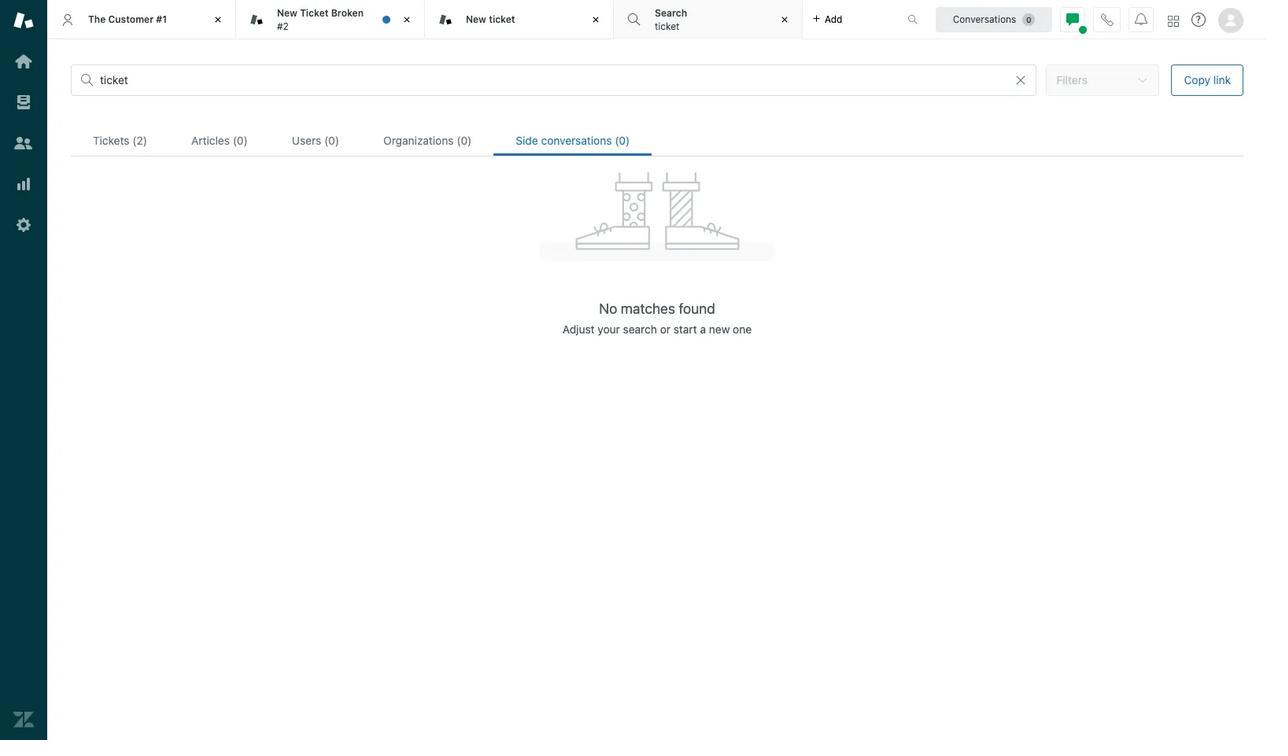 Task type: locate. For each thing, give the bounding box(es) containing it.
the
[[88, 13, 106, 25]]

close image
[[210, 12, 226, 28], [588, 12, 604, 28]]

(0) right the conversations
[[615, 134, 630, 147]]

1 close image from the left
[[399, 12, 415, 28]]

(0) inside organizations (0) tab
[[457, 134, 472, 147]]

link
[[1214, 73, 1231, 87]]

filters button
[[1047, 65, 1160, 96]]

0 horizontal spatial new
[[277, 7, 298, 19]]

1 close image from the left
[[210, 12, 226, 28]]

1 tab from the left
[[236, 0, 425, 39]]

4 (0) from the left
[[615, 134, 630, 147]]

organizations (0) tab
[[361, 125, 494, 156]]

close image
[[399, 12, 415, 28], [777, 12, 793, 28]]

new ticket
[[466, 13, 515, 25]]

tab
[[236, 0, 425, 39], [614, 0, 803, 39]]

tab list
[[71, 125, 1244, 157]]

close image for new ticket
[[588, 12, 604, 28]]

(0) for articles (0)
[[233, 134, 248, 147]]

(0) right "organizations"
[[457, 134, 472, 147]]

no matches found adjust your search or start a new one
[[563, 301, 752, 337]]

(0) inside side conversations (0) tab
[[615, 134, 630, 147]]

#1
[[156, 13, 167, 25]]

(0)
[[233, 134, 248, 147], [324, 134, 339, 147], [457, 134, 472, 147], [615, 134, 630, 147]]

clear search image
[[1015, 74, 1028, 87]]

close image right #1
[[210, 12, 226, 28]]

Search: text field
[[100, 73, 1027, 87]]

views image
[[13, 92, 34, 113]]

your
[[598, 323, 620, 337]]

close image right the broken
[[399, 12, 415, 28]]

copy link button
[[1172, 65, 1244, 96]]

0 horizontal spatial tab
[[236, 0, 425, 39]]

ticket inside "search ticket"
[[655, 20, 680, 32]]

ticket for new ticket
[[489, 13, 515, 25]]

ticket
[[489, 13, 515, 25], [655, 20, 680, 32]]

1 horizontal spatial close image
[[588, 12, 604, 28]]

1 horizontal spatial ticket
[[655, 20, 680, 32]]

search
[[623, 323, 657, 337]]

close image inside the customer #1 tab
[[210, 12, 226, 28]]

(0) inside users (0) tab
[[324, 134, 339, 147]]

add
[[825, 13, 843, 25]]

1 horizontal spatial new
[[466, 13, 486, 25]]

1 horizontal spatial close image
[[777, 12, 793, 28]]

close image left add popup button at the right top of the page
[[777, 12, 793, 28]]

users
[[292, 134, 321, 147]]

conversations button
[[936, 7, 1053, 32]]

close image up the search: text field
[[588, 12, 604, 28]]

3 (0) from the left
[[457, 134, 472, 147]]

1 (0) from the left
[[233, 134, 248, 147]]

tabs tab list
[[47, 0, 891, 39]]

close image inside new ticket tab
[[588, 12, 604, 28]]

a
[[700, 323, 706, 337]]

new for new ticket broken #2
[[277, 7, 298, 19]]

0 horizontal spatial close image
[[210, 12, 226, 28]]

copy link
[[1184, 73, 1231, 87]]

side conversations (0)
[[516, 134, 630, 147]]

button displays agent's chat status as online. image
[[1067, 13, 1079, 26]]

(0) right users
[[324, 134, 339, 147]]

organizations (0)
[[383, 134, 472, 147]]

0 horizontal spatial ticket
[[489, 13, 515, 25]]

new inside new ticket broken #2
[[277, 7, 298, 19]]

(0) for organizations (0)
[[457, 134, 472, 147]]

0 horizontal spatial close image
[[399, 12, 415, 28]]

tickets
[[93, 134, 130, 147]]

new
[[277, 7, 298, 19], [466, 13, 486, 25]]

(2)
[[132, 134, 147, 147]]

the customer #1
[[88, 13, 167, 25]]

(0) right articles
[[233, 134, 248, 147]]

search ticket
[[655, 7, 687, 32]]

(0) inside articles (0) 'tab'
[[233, 134, 248, 147]]

add button
[[803, 0, 852, 39]]

2 (0) from the left
[[324, 134, 339, 147]]

1 horizontal spatial tab
[[614, 0, 803, 39]]

2 close image from the left
[[588, 12, 604, 28]]

users (0) tab
[[270, 125, 361, 156]]

2 tab from the left
[[614, 0, 803, 39]]

ticket
[[300, 7, 329, 19]]



Task type: vqa. For each thing, say whether or not it's contained in the screenshot.
(0) in TAB
yes



Task type: describe. For each thing, give the bounding box(es) containing it.
2 close image from the left
[[777, 12, 793, 28]]

get help image
[[1192, 13, 1206, 27]]

#2
[[277, 20, 289, 32]]

one
[[733, 323, 752, 337]]

articles
[[191, 134, 230, 147]]

reporting image
[[13, 174, 34, 194]]

tab containing new ticket broken
[[236, 0, 425, 39]]

tab containing search
[[614, 0, 803, 39]]

new
[[709, 323, 730, 337]]

side
[[516, 134, 538, 147]]

no
[[599, 301, 617, 318]]

the customer #1 tab
[[47, 0, 236, 39]]

customer
[[108, 13, 154, 25]]

side conversations (0) tab
[[494, 125, 652, 156]]

main element
[[0, 0, 47, 741]]

tickets (2)
[[93, 134, 147, 147]]

customers image
[[13, 133, 34, 154]]

get started image
[[13, 51, 34, 72]]

filters
[[1057, 73, 1088, 87]]

tab list containing tickets (2)
[[71, 125, 1244, 157]]

zendesk image
[[13, 710, 34, 731]]

close image for the customer #1
[[210, 12, 226, 28]]

articles (0) tab
[[169, 125, 270, 156]]

admin image
[[13, 215, 34, 235]]

notifications image
[[1135, 13, 1148, 26]]

adjust
[[563, 323, 595, 337]]

users (0)
[[292, 134, 339, 147]]

ticket for search ticket
[[655, 20, 680, 32]]

zendesk support image
[[13, 10, 34, 31]]

search
[[655, 7, 687, 19]]

tickets (2) tab
[[71, 125, 169, 156]]

zendesk products image
[[1168, 15, 1179, 26]]

conversations
[[541, 134, 612, 147]]

matches
[[621, 301, 675, 318]]

organizations
[[383, 134, 454, 147]]

or
[[660, 323, 671, 337]]

new for new ticket
[[466, 13, 486, 25]]

copy
[[1184, 73, 1211, 87]]

broken
[[331, 7, 364, 19]]

conversations
[[953, 13, 1017, 25]]

(0) for users (0)
[[324, 134, 339, 147]]

new ticket broken #2
[[277, 7, 364, 32]]

start
[[674, 323, 697, 337]]

articles (0)
[[191, 134, 248, 147]]

new ticket tab
[[425, 0, 614, 39]]

found
[[679, 301, 715, 318]]



